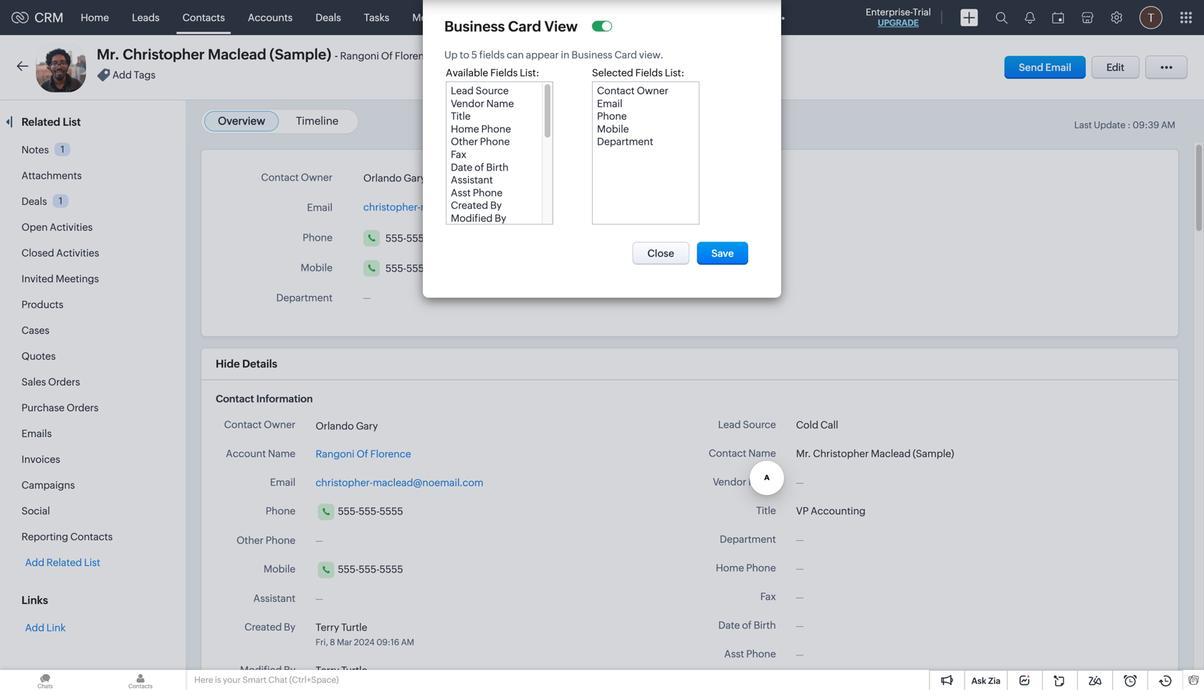 Task type: locate. For each thing, give the bounding box(es) containing it.
fields for available
[[490, 67, 518, 78]]

accounting
[[811, 505, 866, 517]]

business right in at the top left of the page
[[571, 49, 612, 61]]

0 horizontal spatial email
[[270, 476, 296, 488]]

orlando
[[363, 172, 402, 184], [316, 420, 354, 432]]

contacts image
[[95, 670, 186, 690]]

0 vertical spatial activities
[[50, 221, 93, 233]]

0 vertical spatial of
[[381, 50, 393, 62]]

2 turtle from the top
[[341, 665, 367, 676]]

christopher up tags
[[123, 46, 205, 63]]

2 terry from the top
[[316, 665, 339, 676]]

contacts up add related list on the bottom
[[70, 531, 113, 543]]

selected fields list:
[[592, 67, 684, 78]]

1 vertical spatial business
[[571, 49, 612, 61]]

turtle down "mar"
[[341, 665, 367, 676]]

None button
[[632, 242, 689, 265]]

mr. for mr. christopher maclead (sample)
[[796, 448, 811, 459]]

terry inside terry turtle fri, 8 mar 2024 09:16 am
[[316, 622, 339, 633]]

calls
[[479, 12, 501, 23]]

up to 5 fields can appear in business card view.
[[444, 49, 664, 61]]

turtle
[[341, 622, 367, 633], [341, 665, 367, 676]]

0 vertical spatial deals
[[316, 12, 341, 23]]

modified
[[240, 664, 282, 676]]

1 vertical spatial department
[[720, 534, 776, 545]]

contact
[[261, 172, 299, 183], [216, 393, 254, 405], [224, 419, 262, 430], [709, 448, 746, 459]]

0 vertical spatial christopher
[[123, 46, 205, 63]]

contact down hide in the bottom of the page
[[216, 393, 254, 405]]

home link
[[69, 0, 120, 35]]

list: right selected
[[665, 67, 684, 78]]

None submit
[[697, 242, 748, 265]]

vp accounting
[[796, 505, 866, 517]]

terry down 8
[[316, 665, 339, 676]]

activities up invited meetings
[[56, 247, 99, 259]]

by right created
[[284, 621, 296, 633]]

0 vertical spatial card
[[508, 18, 541, 35]]

tasks
[[364, 12, 389, 23]]

asst
[[724, 648, 744, 660]]

related down the reporting contacts
[[46, 557, 82, 568]]

christopher for mr. christopher maclead (sample) - rangoni of florence
[[123, 46, 205, 63]]

0 horizontal spatial gary
[[356, 420, 378, 432]]

birth
[[754, 620, 776, 631]]

0 vertical spatial orlando
[[363, 172, 402, 184]]

0 vertical spatial deals link
[[304, 0, 353, 35]]

0 horizontal spatial products
[[22, 299, 63, 310]]

2 fields from the left
[[635, 67, 663, 78]]

contact down timeline
[[261, 172, 299, 183]]

sales orders
[[22, 376, 80, 388]]

am
[[1161, 120, 1175, 130], [401, 637, 414, 647]]

orders for purchase orders
[[67, 402, 99, 414]]

products
[[649, 12, 691, 23], [22, 299, 63, 310]]

related up notes link
[[22, 116, 60, 128]]

1 vertical spatial (sample)
[[913, 448, 954, 459]]

by right 'modified'
[[284, 664, 296, 676]]

add for related list
[[25, 622, 44, 634]]

contact up account
[[224, 419, 262, 430]]

home right the crm
[[81, 12, 109, 23]]

(sample) for mr. christopher maclead (sample) - rangoni of florence
[[269, 46, 331, 63]]

assistant
[[253, 593, 296, 604]]

(ctrl+space)
[[289, 675, 339, 685]]

0 horizontal spatial mobile
[[264, 563, 296, 575]]

list: for selected fields list:
[[665, 67, 684, 78]]

1 horizontal spatial christopher
[[813, 448, 869, 459]]

card up selected fields list:
[[614, 49, 637, 61]]

home for home
[[81, 12, 109, 23]]

1 vertical spatial mobile
[[264, 563, 296, 575]]

cases
[[22, 325, 49, 336]]

1 horizontal spatial (sample)
[[913, 448, 954, 459]]

view.
[[639, 49, 664, 61]]

add
[[112, 69, 132, 81], [25, 557, 44, 568], [25, 622, 44, 634]]

add down reporting
[[25, 557, 44, 568]]

maclead for mr. christopher maclead (sample) - rangoni of florence
[[208, 46, 266, 63]]

1 right notes
[[61, 144, 64, 155]]

am right the 09:16
[[401, 637, 414, 647]]

list
[[63, 116, 81, 128], [84, 557, 100, 568]]

is
[[215, 675, 221, 685]]

1 vertical spatial orlando
[[316, 420, 354, 432]]

emails link
[[22, 428, 52, 439]]

florence
[[395, 50, 436, 62], [370, 448, 411, 460]]

contact owner down timeline
[[261, 172, 333, 183]]

1 vertical spatial am
[[401, 637, 414, 647]]

name down 'source'
[[748, 448, 776, 459]]

1 fields from the left
[[490, 67, 518, 78]]

leads
[[132, 12, 160, 23]]

analytics
[[584, 12, 626, 23]]

business up 5 at the left top
[[444, 18, 505, 35]]

1 horizontal spatial list:
[[665, 67, 684, 78]]

add for mr. christopher maclead (sample)
[[112, 69, 132, 81]]

rangoni inside the mr. christopher maclead (sample) - rangoni of florence
[[340, 50, 379, 62]]

1 horizontal spatial department
[[720, 534, 776, 545]]

1 vertical spatial 1
[[59, 196, 63, 206]]

invited meetings link
[[22, 273, 99, 285]]

name for contact name
[[748, 448, 776, 459]]

contact owner down contact information
[[224, 419, 296, 430]]

information
[[256, 393, 313, 405]]

ask zia
[[971, 676, 1000, 686]]

view
[[544, 18, 578, 35]]

0 vertical spatial email
[[1045, 62, 1071, 73]]

0 vertical spatial products
[[649, 12, 691, 23]]

0 horizontal spatial fields
[[490, 67, 518, 78]]

of inside the mr. christopher maclead (sample) - rangoni of florence
[[381, 50, 393, 62]]

add left link
[[25, 622, 44, 634]]

1 list: from the left
[[520, 67, 539, 78]]

0 horizontal spatial home
[[81, 12, 109, 23]]

list: for available fields list:
[[520, 67, 539, 78]]

1 horizontal spatial owner
[[301, 172, 333, 183]]

0 vertical spatial add
[[112, 69, 132, 81]]

1 horizontal spatial contacts
[[182, 12, 225, 23]]

deals
[[316, 12, 341, 23], [22, 196, 47, 207]]

asst phone
[[724, 648, 776, 660]]

turtle up "mar"
[[341, 622, 367, 633]]

account name
[[226, 448, 296, 459]]

0 vertical spatial florence
[[395, 50, 436, 62]]

0 horizontal spatial meetings
[[56, 273, 99, 285]]

0 vertical spatial christopher-maclead@noemail.com
[[363, 201, 531, 213]]

0 horizontal spatial business
[[444, 18, 505, 35]]

email for bottom "christopher-maclead@noemail.com" link
[[270, 476, 296, 488]]

0 horizontal spatial owner
[[264, 419, 296, 430]]

list up attachments
[[63, 116, 81, 128]]

smart
[[242, 675, 267, 685]]

to
[[460, 49, 469, 61]]

1 for notes
[[61, 144, 64, 155]]

2 vertical spatial email
[[270, 476, 296, 488]]

available
[[446, 67, 488, 78]]

1 turtle from the top
[[341, 622, 367, 633]]

fields down can
[[490, 67, 518, 78]]

0 horizontal spatial deals link
[[22, 196, 47, 207]]

1 vertical spatial contact owner
[[224, 419, 296, 430]]

meetings down the closed activities
[[56, 273, 99, 285]]

invited meetings
[[22, 273, 99, 285]]

analytics link
[[572, 0, 638, 35]]

add left tags
[[112, 69, 132, 81]]

1 horizontal spatial products link
[[638, 0, 703, 35]]

deals link up -
[[304, 0, 353, 35]]

1 vertical spatial deals
[[22, 196, 47, 207]]

meetings
[[412, 12, 456, 23], [56, 273, 99, 285]]

1 vertical spatial deals link
[[22, 196, 47, 207]]

hide details link
[[216, 358, 277, 370]]

orders for sales orders
[[48, 376, 80, 388]]

1 vertical spatial mr.
[[796, 448, 811, 459]]

deals link
[[304, 0, 353, 35], [22, 196, 47, 207]]

department for title
[[720, 534, 776, 545]]

tags
[[134, 69, 156, 81]]

products down invited
[[22, 299, 63, 310]]

0 vertical spatial maclead
[[208, 46, 266, 63]]

0 horizontal spatial maclead
[[208, 46, 266, 63]]

projects link
[[703, 0, 763, 35]]

christopher-maclead@noemail.com link
[[363, 197, 531, 213], [316, 475, 484, 490]]

rangoni
[[340, 50, 379, 62], [316, 448, 355, 460]]

notes link
[[22, 144, 49, 156]]

terry
[[316, 622, 339, 633], [316, 665, 339, 676]]

deals up open
[[22, 196, 47, 207]]

1 horizontal spatial card
[[614, 49, 637, 61]]

2 by from the top
[[284, 664, 296, 676]]

list down the reporting contacts
[[84, 557, 100, 568]]

0 horizontal spatial mr.
[[97, 46, 120, 63]]

0 horizontal spatial list:
[[520, 67, 539, 78]]

name up title
[[748, 476, 776, 488]]

owner down timeline
[[301, 172, 333, 183]]

email for the topmost "christopher-maclead@noemail.com" link
[[307, 202, 333, 213]]

email inside button
[[1045, 62, 1071, 73]]

0 horizontal spatial of
[[357, 448, 368, 460]]

terry up 8
[[316, 622, 339, 633]]

1 vertical spatial products
[[22, 299, 63, 310]]

zia
[[988, 676, 1000, 686]]

products up view.
[[649, 12, 691, 23]]

logo image
[[11, 12, 29, 23]]

mr. up add tags
[[97, 46, 120, 63]]

card up can
[[508, 18, 541, 35]]

chat
[[268, 675, 287, 685]]

1 up open activities link
[[59, 196, 63, 206]]

0 vertical spatial meetings
[[412, 12, 456, 23]]

send email
[[1019, 62, 1071, 73]]

0 vertical spatial contacts
[[182, 12, 225, 23]]

09:16
[[376, 637, 399, 647]]

upgrade
[[878, 18, 919, 28]]

contact owner for account name
[[224, 419, 296, 430]]

orders up purchase orders link
[[48, 376, 80, 388]]

0 vertical spatial related
[[22, 116, 60, 128]]

1 terry from the top
[[316, 622, 339, 633]]

owner for account name
[[264, 419, 296, 430]]

1 horizontal spatial mr.
[[796, 448, 811, 459]]

1 vertical spatial christopher-
[[316, 477, 373, 488]]

0 vertical spatial terry
[[316, 622, 339, 633]]

0 vertical spatial am
[[1161, 120, 1175, 130]]

mr. down the cold
[[796, 448, 811, 459]]

0 vertical spatial orders
[[48, 376, 80, 388]]

of
[[381, 50, 393, 62], [357, 448, 368, 460]]

0 horizontal spatial orlando
[[316, 420, 354, 432]]

phone for asst phone
[[746, 648, 776, 660]]

cold
[[796, 419, 818, 431]]

contact information
[[216, 393, 313, 405]]

1 horizontal spatial meetings
[[412, 12, 456, 23]]

1 horizontal spatial business
[[571, 49, 612, 61]]

products link down invited
[[22, 299, 63, 310]]

products link up view.
[[638, 0, 703, 35]]

0 vertical spatial rangoni
[[340, 50, 379, 62]]

1 vertical spatial rangoni of florence link
[[316, 446, 411, 461]]

1 vertical spatial activities
[[56, 247, 99, 259]]

overview link
[[218, 115, 265, 127]]

purchase
[[22, 402, 65, 414]]

1 vertical spatial products link
[[22, 299, 63, 310]]

open activities
[[22, 221, 93, 233]]

contacts right leads
[[182, 12, 225, 23]]

contacts
[[182, 12, 225, 23], [70, 531, 113, 543]]

1 vertical spatial maclead
[[871, 448, 911, 459]]

1 vertical spatial christopher-maclead@noemail.com link
[[316, 475, 484, 490]]

home up date
[[716, 562, 744, 574]]

orders right purchase
[[67, 402, 99, 414]]

1 vertical spatial christopher
[[813, 448, 869, 459]]

0 vertical spatial home
[[81, 12, 109, 23]]

0 horizontal spatial card
[[508, 18, 541, 35]]

0 vertical spatial by
[[284, 621, 296, 633]]

phone for home phone
[[746, 562, 776, 574]]

1 vertical spatial owner
[[264, 419, 296, 430]]

activities up the closed activities
[[50, 221, 93, 233]]

home for home phone
[[716, 562, 744, 574]]

0 vertical spatial list
[[63, 116, 81, 128]]

turtle inside terry turtle fri, 8 mar 2024 09:16 am
[[341, 622, 367, 633]]

by for created by
[[284, 621, 296, 633]]

0 vertical spatial turtle
[[341, 622, 367, 633]]

fri,
[[316, 637, 328, 647]]

1 horizontal spatial of
[[381, 50, 393, 62]]

0 horizontal spatial department
[[276, 292, 333, 304]]

1 vertical spatial orders
[[67, 402, 99, 414]]

closed activities
[[22, 247, 99, 259]]

owner down information
[[264, 419, 296, 430]]

attachments
[[22, 170, 82, 181]]

hide details
[[216, 358, 277, 370]]

1 horizontal spatial fields
[[635, 67, 663, 78]]

fields
[[490, 67, 518, 78], [635, 67, 663, 78]]

0 vertical spatial mr.
[[97, 46, 120, 63]]

deals link up open
[[22, 196, 47, 207]]

2 list: from the left
[[665, 67, 684, 78]]

0 vertical spatial 1
[[61, 144, 64, 155]]

fields down view.
[[635, 67, 663, 78]]

0 vertical spatial christopher-
[[363, 201, 421, 213]]

social link
[[22, 505, 50, 517]]

christopher down call
[[813, 448, 869, 459]]

meetings up up at the left top of the page
[[412, 12, 456, 23]]

contacts link
[[171, 0, 236, 35]]

mar
[[337, 637, 352, 647]]

open
[[22, 221, 48, 233]]

terry for terry turtle fri, 8 mar 2024 09:16 am
[[316, 622, 339, 633]]

1 vertical spatial turtle
[[341, 665, 367, 676]]

name right account
[[268, 448, 296, 459]]

sales orders link
[[22, 376, 80, 388]]

list: down appear
[[520, 67, 539, 78]]

activities
[[50, 221, 93, 233], [56, 247, 99, 259]]

send email button
[[1004, 56, 1086, 79]]

deals up -
[[316, 12, 341, 23]]

fields
[[479, 49, 505, 61]]

name for account name
[[268, 448, 296, 459]]

rangoni of florence
[[316, 448, 411, 460]]

am right 09:39
[[1161, 120, 1175, 130]]

0 vertical spatial contact owner
[[261, 172, 333, 183]]

open activities link
[[22, 221, 93, 233]]

2 vertical spatial add
[[25, 622, 44, 634]]

0 vertical spatial department
[[276, 292, 333, 304]]

1 by from the top
[[284, 621, 296, 633]]



Task type: describe. For each thing, give the bounding box(es) containing it.
your
[[223, 675, 241, 685]]

turtle for terry turtle
[[341, 665, 367, 676]]

invoices link
[[22, 454, 60, 465]]

1 vertical spatial related
[[46, 557, 82, 568]]

calls link
[[467, 0, 513, 35]]

modified by
[[240, 664, 296, 676]]

contact down 'lead'
[[709, 448, 746, 459]]

1 horizontal spatial gary
[[404, 172, 426, 184]]

terry for terry turtle
[[316, 665, 339, 676]]

lead
[[718, 419, 741, 430]]

1 horizontal spatial deals link
[[304, 0, 353, 35]]

cold call
[[796, 419, 838, 431]]

quotes link
[[22, 350, 56, 362]]

0 horizontal spatial products link
[[22, 299, 63, 310]]

8
[[330, 637, 335, 647]]

0 vertical spatial orlando gary
[[363, 172, 426, 184]]

1 vertical spatial contacts
[[70, 531, 113, 543]]

1 horizontal spatial am
[[1161, 120, 1175, 130]]

appear
[[526, 49, 559, 61]]

name for vendor name
[[748, 476, 776, 488]]

notes
[[22, 144, 49, 156]]

1 vertical spatial christopher-maclead@noemail.com
[[316, 477, 484, 488]]

mr. for mr. christopher maclead (sample) - rangoni of florence
[[97, 46, 120, 63]]

timeline link
[[296, 115, 339, 127]]

contact name
[[709, 448, 776, 459]]

activities for closed activities
[[56, 247, 99, 259]]

0 vertical spatial christopher-maclead@noemail.com link
[[363, 197, 531, 213]]

links
[[22, 594, 48, 607]]

business card view
[[444, 18, 578, 35]]

1 vertical spatial florence
[[370, 448, 411, 460]]

reporting contacts
[[22, 531, 113, 543]]

reporting contacts link
[[22, 531, 113, 543]]

1 vertical spatial maclead@noemail.com
[[373, 477, 484, 488]]

reports link
[[513, 0, 572, 35]]

christopher for mr. christopher maclead (sample)
[[813, 448, 869, 459]]

of
[[742, 620, 752, 631]]

reporting
[[22, 531, 68, 543]]

title
[[756, 505, 776, 516]]

fax
[[760, 591, 776, 602]]

last update : 09:39 am
[[1074, 120, 1175, 130]]

1 vertical spatial meetings
[[56, 273, 99, 285]]

1 vertical spatial add
[[25, 557, 44, 568]]

1 horizontal spatial products
[[649, 12, 691, 23]]

1 horizontal spatial list
[[84, 557, 100, 568]]

1 vertical spatial card
[[614, 49, 637, 61]]

contacts inside "link"
[[182, 12, 225, 23]]

1 vertical spatial gary
[[356, 420, 378, 432]]

1 vertical spatial of
[[357, 448, 368, 460]]

vendor
[[713, 476, 746, 488]]

call
[[820, 419, 838, 431]]

0 horizontal spatial list
[[63, 116, 81, 128]]

add related list
[[25, 557, 100, 568]]

trial
[[913, 7, 931, 18]]

by for modified by
[[284, 664, 296, 676]]

date of birth
[[718, 620, 776, 631]]

available fields list:
[[446, 67, 539, 78]]

here is your smart chat (ctrl+space)
[[194, 675, 339, 685]]

timeline
[[296, 115, 339, 127]]

home phone
[[716, 562, 776, 574]]

can
[[507, 49, 524, 61]]

hide
[[216, 358, 240, 370]]

0 vertical spatial maclead@noemail.com
[[421, 201, 531, 213]]

(sample) for mr. christopher maclead (sample)
[[913, 448, 954, 459]]

here
[[194, 675, 213, 685]]

department for mobile
[[276, 292, 333, 304]]

maclead for mr. christopher maclead (sample)
[[871, 448, 911, 459]]

1 for deals
[[59, 196, 63, 206]]

link
[[46, 622, 66, 634]]

accounts
[[248, 12, 293, 23]]

sales
[[22, 376, 46, 388]]

add tags
[[112, 69, 156, 81]]

closed activities link
[[22, 247, 99, 259]]

turtle for terry turtle fri, 8 mar 2024 09:16 am
[[341, 622, 367, 633]]

0 vertical spatial mobile
[[301, 262, 333, 273]]

campaigns link
[[22, 479, 75, 491]]

0 vertical spatial rangoni of florence link
[[340, 50, 436, 62]]

other
[[236, 535, 264, 546]]

ask
[[971, 676, 986, 686]]

purchase orders
[[22, 402, 99, 414]]

contact owner for email
[[261, 172, 333, 183]]

fields for selected
[[635, 67, 663, 78]]

crm link
[[11, 10, 63, 25]]

account
[[226, 448, 266, 459]]

leads link
[[120, 0, 171, 35]]

purchase orders link
[[22, 402, 99, 414]]

selected
[[592, 67, 633, 78]]

1 vertical spatial rangoni
[[316, 448, 355, 460]]

activities for open activities
[[50, 221, 93, 233]]

accounts link
[[236, 0, 304, 35]]

other phone
[[236, 535, 296, 546]]

enterprise-
[[866, 7, 913, 18]]

meetings link
[[401, 0, 467, 35]]

send
[[1019, 62, 1043, 73]]

overview
[[218, 115, 265, 127]]

vp
[[796, 505, 809, 517]]

add link
[[25, 622, 66, 634]]

details
[[242, 358, 277, 370]]

emails
[[22, 428, 52, 439]]

last
[[1074, 120, 1092, 130]]

phone for other phone
[[266, 535, 296, 546]]

projects
[[714, 12, 752, 23]]

reports
[[524, 12, 561, 23]]

0 vertical spatial business
[[444, 18, 505, 35]]

closed
[[22, 247, 54, 259]]

edit button
[[1091, 56, 1140, 79]]

florence inside the mr. christopher maclead (sample) - rangoni of florence
[[395, 50, 436, 62]]

am inside terry turtle fri, 8 mar 2024 09:16 am
[[401, 637, 414, 647]]

-
[[335, 49, 338, 62]]

owner for email
[[301, 172, 333, 183]]

social
[[22, 505, 50, 517]]

mr. christopher maclead (sample) - rangoni of florence
[[97, 46, 436, 63]]

chats image
[[0, 670, 90, 690]]

1 vertical spatial orlando gary
[[316, 420, 378, 432]]

related list
[[22, 116, 83, 128]]

1 horizontal spatial orlando
[[363, 172, 402, 184]]

0 horizontal spatial deals
[[22, 196, 47, 207]]

:
[[1127, 120, 1131, 130]]

up
[[444, 49, 458, 61]]

invoices
[[22, 454, 60, 465]]



Task type: vqa. For each thing, say whether or not it's contained in the screenshot.
analytics link
yes



